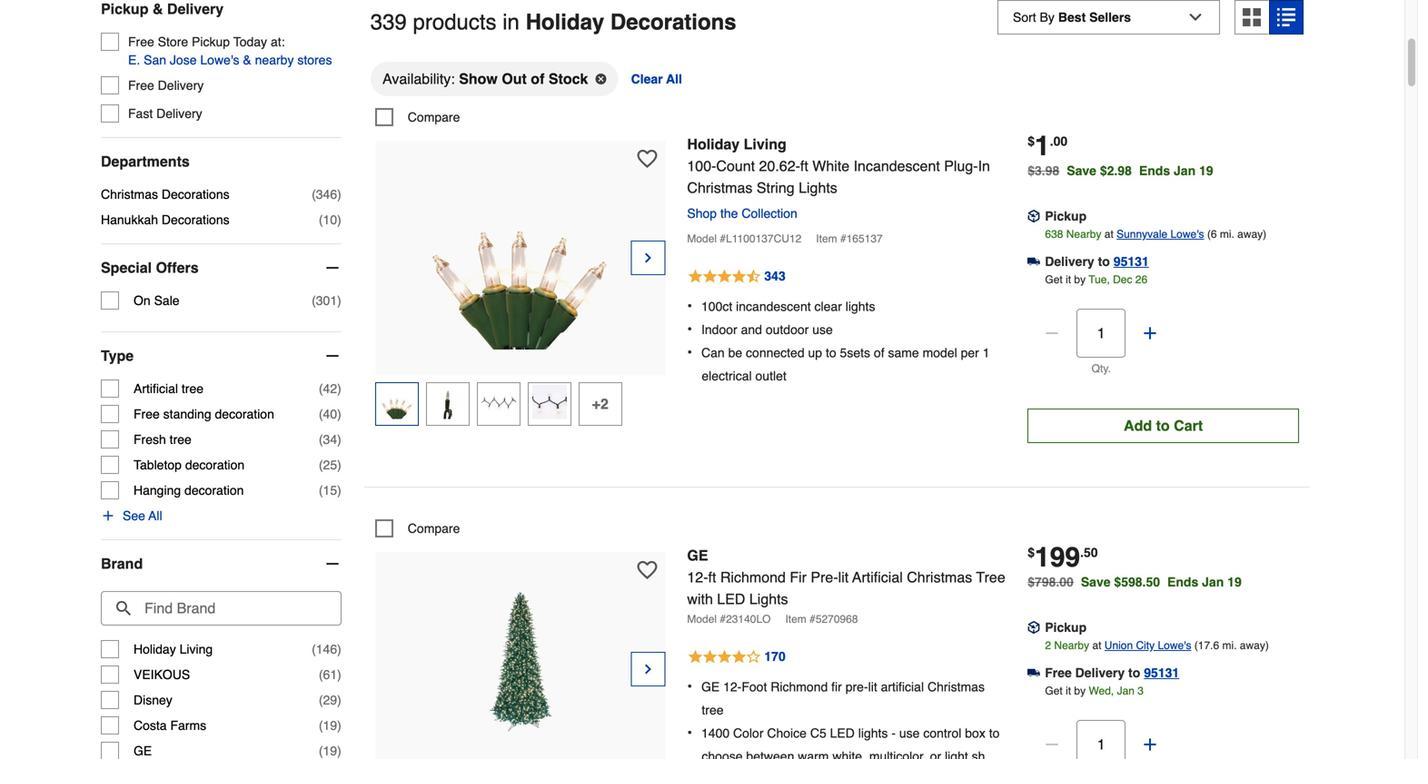 Task type: locate. For each thing, give the bounding box(es) containing it.
0 vertical spatial item
[[816, 233, 838, 245]]

2 • from the top
[[687, 321, 692, 338]]

95131 up dec
[[1114, 254, 1149, 269]]

nearby right the 638
[[1067, 228, 1102, 241]]

34
[[323, 433, 337, 447]]

0 vertical spatial ( 19 )
[[319, 719, 342, 733]]

4 stars image
[[687, 647, 787, 669]]

346
[[316, 187, 337, 202]]

1 vertical spatial save
[[1081, 575, 1111, 590]]

( for christmas decorations
[[312, 187, 316, 202]]

1 vertical spatial use
[[900, 727, 920, 741]]

mi. right (6
[[1220, 228, 1235, 241]]

at for 199
[[1093, 640, 1102, 652]]

color
[[733, 727, 764, 741]]

2 ( 19 ) from the top
[[319, 744, 342, 759]]

2 vertical spatial tree
[[702, 703, 724, 718]]

ft up with
[[708, 569, 716, 586]]

$ inside '$ 199 .50'
[[1028, 546, 1035, 560]]

( for ge
[[319, 744, 323, 759]]

pickup up e.
[[101, 1, 149, 17]]

get down the 2
[[1045, 685, 1063, 698]]

0 vertical spatial 12-
[[687, 569, 708, 586]]

12- down 4 stars image
[[723, 680, 742, 695]]

decorations up hanukkah decorations
[[162, 187, 230, 202]]

ends jan 19 element
[[1140, 163, 1221, 178], [1168, 575, 1249, 590]]

$ inside $ 1 .00
[[1028, 134, 1035, 148]]

at left union
[[1093, 640, 1102, 652]]

1 horizontal spatial led
[[830, 727, 855, 741]]

pickup up 'e. san jose lowe's & nearby stores'
[[192, 35, 230, 49]]

0 horizontal spatial living
[[180, 643, 213, 657]]

living
[[744, 136, 787, 153], [180, 643, 213, 657]]

1 vertical spatial item
[[786, 613, 807, 626]]

&
[[153, 1, 163, 17], [243, 53, 252, 67]]

it for 1
[[1066, 273, 1072, 286]]

hanukkah
[[101, 213, 158, 227]]

lowe's right city
[[1158, 640, 1192, 652]]

union city lowe's button
[[1105, 637, 1192, 655]]

grid view image
[[1243, 8, 1261, 26]]

0 vertical spatial decorations
[[611, 10, 737, 35]]

0 vertical spatial richmond
[[721, 569, 786, 586]]

item inside button
[[816, 233, 838, 245]]

( 25 )
[[319, 458, 342, 473]]

0 vertical spatial ends
[[1140, 163, 1171, 178]]

item inside item #5270968 button
[[786, 613, 807, 626]]

1 it from the top
[[1066, 273, 1072, 286]]

richmond left fir
[[771, 680, 828, 695]]

save for 1
[[1067, 163, 1097, 178]]

of inside the • 100ct incandescent clear lights • indoor and outdoor use • can be connected up to 5sets of same model per 1 electrical outlet
[[874, 346, 885, 360]]

( 15 )
[[319, 484, 342, 498]]

stepper number input field with increment and decrement buttons number field down "wed,"
[[1077, 721, 1126, 760]]

plus image
[[1142, 324, 1160, 342], [1142, 736, 1160, 754]]

1 vertical spatial ends
[[1168, 575, 1199, 590]]

pickup up the 638
[[1045, 209, 1087, 223]]

sunnyvale lowe's button
[[1117, 225, 1205, 243]]

2 compare from the top
[[408, 522, 460, 536]]

tree for fresh tree
[[170, 433, 192, 447]]

list box containing availability:
[[371, 61, 1304, 108]]

savings save $2.98 element
[[1067, 163, 1221, 178]]

2 horizontal spatial holiday
[[687, 136, 740, 153]]

0 vertical spatial lowe's
[[200, 53, 239, 67]]

savings save $598.50 element
[[1081, 575, 1249, 590]]

item for item #5270968
[[786, 613, 807, 626]]

7 ) from the top
[[337, 458, 342, 473]]

1 horizontal spatial living
[[744, 136, 787, 153]]

warm
[[798, 750, 829, 760]]

ge down 4 stars image
[[702, 680, 720, 695]]

) for ge
[[337, 744, 342, 759]]

# up 4 stars image
[[720, 613, 726, 626]]

model for model # 23140lo
[[687, 613, 717, 626]]

0 vertical spatial jan
[[1174, 163, 1196, 178]]

1 by from the top
[[1075, 273, 1086, 286]]

0 vertical spatial all
[[666, 72, 682, 86]]

lights right "clear"
[[846, 299, 876, 314]]

plus image down "3"
[[1142, 736, 1160, 754]]

richmond up 23140lo
[[721, 569, 786, 586]]

1 vertical spatial model
[[687, 613, 717, 626]]

0 horizontal spatial &
[[153, 1, 163, 17]]

1 vertical spatial of
[[874, 346, 885, 360]]

1 stepper number input field with increment and decrement buttons number field from the top
[[1077, 309, 1126, 358]]

artificial inside ge 12-ft richmond fir pre-lit artificial christmas tree with led lights
[[853, 569, 903, 586]]

1 # from the top
[[720, 233, 726, 245]]

12-
[[687, 569, 708, 586], [723, 680, 742, 695]]

• left 100ct
[[687, 298, 692, 314]]

0 horizontal spatial of
[[531, 70, 545, 87]]

0 vertical spatial ge
[[687, 547, 708, 564]]

minus image
[[323, 347, 342, 365]]

jan for 199
[[1202, 575, 1224, 590]]

living inside the holiday living 100-count 20.62-ft white incandescent plug-in christmas string lights
[[744, 136, 787, 153]]

model down shop
[[687, 233, 717, 245]]

chevron right image left 4 stars image
[[641, 661, 656, 679]]

to
[[1098, 254, 1110, 269], [826, 346, 837, 360], [1157, 417, 1170, 434], [1129, 666, 1141, 681], [989, 727, 1000, 741]]

2 horizontal spatial jan
[[1202, 575, 1224, 590]]

item left the #165137
[[816, 233, 838, 245]]

lowe's left (6
[[1171, 228, 1205, 241]]

lights inside ge 12-ft richmond fir pre-lit artificial christmas tree with led lights
[[750, 591, 788, 608]]

lights down white
[[799, 179, 838, 196]]

model for model # l1100137cu12
[[687, 233, 717, 245]]

ge inside • ge 12-foot richmond fir pre-lit artificial christmas tree • 1400 color choice c5 led lights - use control box to choose between warm white, multicolor, or light sho
[[702, 680, 720, 695]]

by left "wed,"
[[1075, 685, 1086, 698]]

pickup up the 2
[[1045, 621, 1087, 635]]

at
[[1105, 228, 1114, 241], [1093, 640, 1102, 652]]

2 vertical spatial lowe's
[[1158, 640, 1192, 652]]

2 chevron right image from the top
[[641, 661, 656, 679]]

95131 button for 199
[[1144, 664, 1180, 682]]

0 horizontal spatial holiday
[[134, 643, 176, 657]]

-
[[892, 727, 896, 741]]

2 vertical spatial ge
[[134, 744, 152, 759]]

0 vertical spatial lights
[[846, 299, 876, 314]]

holiday inside the holiday living 100-count 20.62-ft white incandescent plug-in christmas string lights
[[687, 136, 740, 153]]

tree up standing
[[182, 382, 204, 396]]

1 vertical spatial compare
[[408, 522, 460, 536]]

delivery for fast delivery
[[156, 106, 202, 121]]

item left '#5270968'
[[786, 613, 807, 626]]

1 vertical spatial nearby
[[1055, 640, 1090, 652]]

170 button
[[687, 647, 1006, 669]]

jose
[[170, 53, 197, 67]]

1 vertical spatial 1
[[983, 346, 990, 360]]

to right up
[[826, 346, 837, 360]]

white
[[813, 158, 850, 174]]

clear all
[[631, 72, 682, 86]]

christmas inside • ge 12-foot richmond fir pre-lit artificial christmas tree • 1400 color choice c5 led lights - use control box to choose between warm white, multicolor, or light sho
[[928, 680, 985, 695]]

item
[[816, 233, 838, 245], [786, 613, 807, 626]]

0 vertical spatial use
[[813, 323, 833, 337]]

343 button
[[687, 266, 1006, 288]]

free up 'fresh'
[[134, 407, 160, 422]]

led inside • ge 12-foot richmond fir pre-lit artificial christmas tree • 1400 color choice c5 led lights - use control box to choose between warm white, multicolor, or light sho
[[830, 727, 855, 741]]

free down e.
[[128, 78, 154, 93]]

led up model # 23140lo
[[717, 591, 746, 608]]

decoration up hanging decoration
[[185, 458, 245, 473]]

tree
[[977, 569, 1006, 586]]

decorations up the clear all button at top left
[[611, 10, 737, 35]]

$2.98
[[1100, 163, 1132, 178]]

2 it from the top
[[1066, 685, 1072, 698]]

1 ( 19 ) from the top
[[319, 719, 342, 733]]

christmas down the count at the top right
[[687, 179, 753, 196]]

0 vertical spatial of
[[531, 70, 545, 87]]

lights left -
[[859, 727, 888, 741]]

0 vertical spatial it
[[1066, 273, 1072, 286]]

0 horizontal spatial lit
[[839, 569, 849, 586]]

(17.6
[[1195, 640, 1220, 652]]

clear all button
[[629, 61, 684, 97]]

minus image
[[323, 259, 342, 277], [1043, 324, 1062, 342], [323, 555, 342, 573], [1043, 736, 1062, 754]]

4 thumbnail image from the left
[[532, 385, 567, 419]]

0 vertical spatial tree
[[182, 382, 204, 396]]

lights
[[799, 179, 838, 196], [750, 591, 788, 608]]

delivery up 'free store pickup today at:'
[[167, 1, 224, 17]]

artificial right "pre-"
[[853, 569, 903, 586]]

tabletop
[[134, 458, 182, 473]]

was price $3.98 element
[[1028, 159, 1067, 178]]

( for tabletop decoration
[[319, 458, 323, 473]]

0 vertical spatial holiday
[[526, 10, 605, 35]]

delivery down jose
[[158, 78, 204, 93]]

• down 4 stars image
[[687, 678, 692, 695]]

) for tabletop decoration
[[337, 458, 342, 473]]

in
[[503, 10, 520, 35]]

tue,
[[1089, 273, 1110, 286]]

led up white, at the right of page
[[830, 727, 855, 741]]

all for clear all
[[666, 72, 682, 86]]

1 $ from the top
[[1028, 134, 1035, 148]]

0 vertical spatial 1
[[1035, 130, 1050, 162]]

1 horizontal spatial lit
[[868, 680, 878, 695]]

0 vertical spatial ends jan 19 element
[[1140, 163, 1221, 178]]

8 ) from the top
[[337, 484, 342, 498]]

13 ) from the top
[[337, 744, 342, 759]]

use right -
[[900, 727, 920, 741]]

mi. right the (17.6
[[1223, 640, 1237, 652]]

1 vertical spatial ft
[[708, 569, 716, 586]]

1 vertical spatial ends jan 19 element
[[1168, 575, 1249, 590]]

holiday for holiday living 100-count 20.62-ft white incandescent plug-in christmas string lights
[[687, 136, 740, 153]]

0 vertical spatial nearby
[[1067, 228, 1102, 241]]

lit left artificial
[[868, 680, 878, 695]]

chevron right image left the 4.5 stars image
[[641, 249, 656, 267]]

95131 button up dec
[[1114, 253, 1149, 271]]

( for holiday living
[[312, 643, 316, 657]]

lights for 1
[[799, 179, 838, 196]]

5 ) from the top
[[337, 407, 342, 422]]

of right out
[[531, 70, 545, 87]]

2 stepper number input field with increment and decrement buttons number field from the top
[[1077, 721, 1126, 760]]

0 horizontal spatial ft
[[708, 569, 716, 586]]

1 plus image from the top
[[1142, 324, 1160, 342]]

pre-
[[811, 569, 839, 586]]

10 ) from the top
[[337, 668, 342, 683]]

away) right the (17.6
[[1240, 640, 1269, 652]]

1 vertical spatial tree
[[170, 433, 192, 447]]

1 vertical spatial chevron right image
[[641, 661, 656, 679]]

ends jan 19 element for 1
[[1140, 163, 1221, 178]]

lights inside the • 100ct incandescent clear lights • indoor and outdoor use • can be connected up to 5sets of same model per 1 electrical outlet
[[846, 299, 876, 314]]

holiday for holiday living
[[134, 643, 176, 657]]

ge inside ge 12-ft richmond fir pre-lit artificial christmas tree with led lights
[[687, 547, 708, 564]]

( for veikous
[[319, 668, 323, 683]]

it left "wed,"
[[1066, 685, 1072, 698]]

nearby for 199
[[1055, 640, 1090, 652]]

0 horizontal spatial 1
[[983, 346, 990, 360]]

minus image down 15 on the left
[[323, 555, 342, 573]]

ge up with
[[687, 547, 708, 564]]

0 vertical spatial living
[[744, 136, 787, 153]]

richmond inside • ge 12-foot richmond fir pre-lit artificial christmas tree • 1400 color choice c5 led lights - use control box to choose between warm white, multicolor, or light sho
[[771, 680, 828, 695]]

.50
[[1081, 546, 1098, 560]]

save left the $2.98
[[1067, 163, 1097, 178]]

# for 23140lo
[[720, 613, 726, 626]]

chevron right image
[[641, 249, 656, 267], [641, 661, 656, 679]]

0 vertical spatial lights
[[799, 179, 838, 196]]

model
[[687, 233, 717, 245], [687, 613, 717, 626]]

1001813120 element
[[375, 108, 460, 126]]

lights inside • ge 12-foot richmond fir pre-lit artificial christmas tree • 1400 color choice c5 led lights - use control box to choose between warm white, multicolor, or light sho
[[859, 727, 888, 741]]

) for veikous
[[337, 668, 342, 683]]

1 vertical spatial #
[[720, 613, 726, 626]]

1 vertical spatial 95131 button
[[1144, 664, 1180, 682]]

1 vertical spatial by
[[1075, 685, 1086, 698]]

3 ) from the top
[[337, 294, 342, 308]]

1 ) from the top
[[337, 187, 342, 202]]

departments
[[101, 153, 190, 170]]

) for artificial tree
[[337, 382, 342, 396]]

light
[[945, 750, 969, 760]]

living up veikous
[[180, 643, 213, 657]]

1 vertical spatial lowe's
[[1171, 228, 1205, 241]]

0 horizontal spatial use
[[813, 323, 833, 337]]

2
[[1045, 640, 1052, 652]]

get
[[1045, 273, 1063, 286], [1045, 685, 1063, 698]]

delivery for free delivery
[[158, 78, 204, 93]]

close circle filled image
[[596, 73, 607, 84]]

stores
[[297, 53, 332, 67]]

tree down standing
[[170, 433, 192, 447]]

0 horizontal spatial artificial
[[134, 382, 178, 396]]

lowe's
[[200, 53, 239, 67], [1171, 228, 1205, 241], [1158, 640, 1192, 652]]

minus image down get it by tue, dec 26
[[1043, 324, 1062, 342]]

it for 199
[[1066, 685, 1072, 698]]

& down today
[[243, 53, 252, 67]]

# down the
[[720, 233, 726, 245]]

# for l1100137cu12
[[720, 233, 726, 245]]

nearby right the 2
[[1055, 640, 1090, 652]]

20.62-
[[759, 158, 801, 174]]

lit inside • ge 12-foot richmond fir pre-lit artificial christmas tree • 1400 color choice c5 led lights - use control box to choose between warm white, multicolor, or light sho
[[868, 680, 878, 695]]

2 get from the top
[[1045, 685, 1063, 698]]

1 vertical spatial it
[[1066, 685, 1072, 698]]

• ge 12-foot richmond fir pre-lit artificial christmas tree • 1400 color choice c5 led lights - use control box to choose between warm white, multicolor, or light sho
[[687, 678, 1002, 760]]

lights inside the holiday living 100-count 20.62-ft white incandescent plug-in christmas string lights
[[799, 179, 838, 196]]

ends jan 19 element right the $2.98
[[1140, 163, 1221, 178]]

delivery to 95131
[[1045, 254, 1149, 269]]

e.
[[128, 53, 140, 67]]

farms
[[170, 719, 206, 733]]

with
[[687, 591, 713, 608]]

0 vertical spatial 95131 button
[[1114, 253, 1149, 271]]

jan up sunnyvale lowe's button
[[1174, 163, 1196, 178]]

artificial up standing
[[134, 382, 178, 396]]

get left tue,
[[1045, 273, 1063, 286]]

1 right per
[[983, 346, 990, 360]]

free
[[128, 35, 154, 49], [128, 78, 154, 93], [134, 407, 160, 422], [1045, 666, 1072, 681]]

save for 199
[[1081, 575, 1111, 590]]

save down .50
[[1081, 575, 1111, 590]]

#
[[720, 233, 726, 245], [720, 613, 726, 626]]

ends right the $2.98
[[1140, 163, 1171, 178]]

( 42 )
[[319, 382, 342, 396]]

free delivery to 95131
[[1045, 666, 1180, 681]]

was price $798.00 element
[[1028, 571, 1081, 590]]

tree up 1400
[[702, 703, 724, 718]]

2 ) from the top
[[337, 213, 342, 227]]

1 vertical spatial &
[[243, 53, 252, 67]]

lit
[[839, 569, 849, 586], [868, 680, 878, 695]]

away) right (6
[[1238, 228, 1267, 241]]

clear
[[631, 72, 663, 86]]

0 vertical spatial #
[[720, 233, 726, 245]]

all inside list box
[[666, 72, 682, 86]]

2 model from the top
[[687, 613, 717, 626]]

free for free store pickup today at:
[[128, 35, 154, 49]]

0 horizontal spatial item
[[786, 613, 807, 626]]

jan left "3"
[[1117, 685, 1135, 698]]

3 thumbnail image from the left
[[481, 385, 516, 419]]

at up delivery to 95131
[[1105, 228, 1114, 241]]

free delivery
[[128, 78, 204, 93]]

minus image up 301
[[323, 259, 342, 277]]

1 horizontal spatial use
[[900, 727, 920, 741]]

holiday right in
[[526, 10, 605, 35]]

ends jan 19 element up the (17.6
[[1168, 575, 1249, 590]]

$
[[1028, 134, 1035, 148], [1028, 546, 1035, 560]]

today
[[233, 35, 267, 49]]

holiday
[[526, 10, 605, 35], [687, 136, 740, 153], [134, 643, 176, 657]]

ge down costa on the left of page
[[134, 744, 152, 759]]

control
[[924, 727, 962, 741]]

get for 199
[[1045, 685, 1063, 698]]

fresh
[[134, 433, 166, 447]]

pickup
[[101, 1, 149, 17], [192, 35, 230, 49], [1045, 209, 1087, 223], [1045, 621, 1087, 635]]

1 horizontal spatial artificial
[[853, 569, 903, 586]]

Stepper number input field with increment and decrement buttons number field
[[1077, 309, 1126, 358], [1077, 721, 1126, 760]]

( 19 )
[[319, 719, 342, 733], [319, 744, 342, 759]]

1 horizontal spatial at
[[1105, 228, 1114, 241]]

26
[[1136, 273, 1148, 286]]

item #165137
[[816, 233, 883, 245]]

christmas left "tree"
[[907, 569, 973, 586]]

0 vertical spatial ft
[[801, 158, 809, 174]]

1 up $3.98
[[1035, 130, 1050, 162]]

1 horizontal spatial jan
[[1174, 163, 1196, 178]]

all
[[666, 72, 682, 86], [149, 509, 162, 524]]

1 vertical spatial stepper number input field with increment and decrement buttons number field
[[1077, 721, 1126, 760]]

of right 5sets
[[874, 346, 885, 360]]

1 vertical spatial $
[[1028, 546, 1035, 560]]

compare
[[408, 110, 460, 124], [408, 522, 460, 536]]

0 horizontal spatial lights
[[750, 591, 788, 608]]

of
[[531, 70, 545, 87], [874, 346, 885, 360]]

0 vertical spatial at
[[1105, 228, 1114, 241]]

lowe's inside button
[[200, 53, 239, 67]]

jan up the (17.6
[[1202, 575, 1224, 590]]

0 vertical spatial save
[[1067, 163, 1097, 178]]

at:
[[271, 35, 285, 49]]

2 thumbnail image from the left
[[431, 385, 465, 419]]

tree
[[182, 382, 204, 396], [170, 433, 192, 447], [702, 703, 724, 718]]

1 model from the top
[[687, 233, 717, 245]]

2 $ from the top
[[1028, 546, 1035, 560]]

decoration right standing
[[215, 407, 274, 422]]

• left 1400
[[687, 725, 692, 742]]

all right 'clear'
[[666, 72, 682, 86]]

4 ) from the top
[[337, 382, 342, 396]]

0 vertical spatial get
[[1045, 273, 1063, 286]]

1 compare from the top
[[408, 110, 460, 124]]

delivery
[[167, 1, 224, 17], [158, 78, 204, 93], [156, 106, 202, 121], [1045, 254, 1095, 269], [1076, 666, 1125, 681]]

1 vertical spatial at
[[1093, 640, 1102, 652]]

1 horizontal spatial ft
[[801, 158, 809, 174]]

away)
[[1238, 228, 1267, 241], [1240, 640, 1269, 652]]

hanging
[[134, 484, 181, 498]]

ends
[[1140, 163, 1171, 178], [1168, 575, 1199, 590]]

5014121371 element
[[375, 520, 460, 538]]

compare inside 5014121371 element
[[408, 522, 460, 536]]

decorations down christmas decorations
[[162, 213, 230, 227]]

0 vertical spatial $
[[1028, 134, 1035, 148]]

2 vertical spatial holiday
[[134, 643, 176, 657]]

christmas up control
[[928, 680, 985, 695]]

to right the add
[[1157, 417, 1170, 434]]

0 horizontal spatial 12-
[[687, 569, 708, 586]]

holiday up 100-
[[687, 136, 740, 153]]

• left can
[[687, 344, 692, 361]]

) for holiday living
[[337, 643, 342, 657]]

0 vertical spatial compare
[[408, 110, 460, 124]]

2 by from the top
[[1075, 685, 1086, 698]]

e. san jose lowe's & nearby stores
[[128, 53, 332, 67]]

& up store in the top left of the page
[[153, 1, 163, 17]]

0 vertical spatial artificial
[[134, 382, 178, 396]]

0 vertical spatial &
[[153, 1, 163, 17]]

$3.98 save $2.98 ends jan 19
[[1028, 163, 1214, 178]]

can
[[702, 346, 725, 360]]

1 horizontal spatial 12-
[[723, 680, 742, 695]]

list box
[[371, 61, 1304, 108]]

incandescent
[[736, 299, 811, 314]]

pickup image
[[1028, 210, 1041, 223]]

ends jan 19 element for 199
[[1168, 575, 1249, 590]]

1 vertical spatial ( 19 )
[[319, 744, 342, 759]]

compare for 199
[[408, 522, 460, 536]]

artificial
[[134, 382, 178, 396], [853, 569, 903, 586]]

lowe's down 'free store pickup today at:'
[[200, 53, 239, 67]]

1 get from the top
[[1045, 273, 1063, 286]]

• left indoor
[[687, 321, 692, 338]]

by for 1
[[1075, 273, 1086, 286]]

1 horizontal spatial &
[[243, 53, 252, 67]]

all right 'see'
[[149, 509, 162, 524]]

holiday living
[[134, 643, 213, 657]]

12 ) from the top
[[337, 719, 342, 733]]

truck filled image
[[1028, 255, 1041, 268]]

) for christmas decorations
[[337, 187, 342, 202]]

1 vertical spatial get
[[1045, 685, 1063, 698]]

12- inside ge 12-ft richmond fir pre-lit artificial christmas tree with led lights
[[687, 569, 708, 586]]

stepper number input field with increment and decrement buttons number field for minus image underneath the get it by wed, jan 3
[[1077, 721, 1126, 760]]

compare inside 1001813120 'element'
[[408, 110, 460, 124]]

pickup image
[[1028, 622, 1041, 634]]

$ up the $798.00
[[1028, 546, 1035, 560]]

to right box
[[989, 727, 1000, 741]]

9 ) from the top
[[337, 643, 342, 657]]

minus image inside brand button
[[323, 555, 342, 573]]

thumbnail image
[[380, 385, 414, 419], [431, 385, 465, 419], [481, 385, 516, 419], [532, 385, 567, 419]]

minus image inside special offers button
[[323, 259, 342, 277]]

$ for 199
[[1028, 546, 1035, 560]]

to inside button
[[1157, 417, 1170, 434]]

0 horizontal spatial led
[[717, 591, 746, 608]]

2 vertical spatial decorations
[[162, 213, 230, 227]]

costa farms
[[134, 719, 206, 733]]

1 vertical spatial decorations
[[162, 187, 230, 202]]

40
[[323, 407, 337, 422]]

2 # from the top
[[720, 613, 726, 626]]

0 horizontal spatial jan
[[1117, 685, 1135, 698]]

1 vertical spatial holiday
[[687, 136, 740, 153]]

11 ) from the top
[[337, 693, 342, 708]]

6 ) from the top
[[337, 433, 342, 447]]

lights up 23140lo
[[750, 591, 788, 608]]

2 vertical spatial decoration
[[185, 484, 244, 498]]

ends for 1
[[1140, 163, 1171, 178]]

1 vertical spatial all
[[149, 509, 162, 524]]

2 nearby at union city lowe's (17.6 mi. away)
[[1045, 640, 1269, 652]]

0 horizontal spatial at
[[1093, 640, 1102, 652]]

2 vertical spatial jan
[[1117, 685, 1135, 698]]

1 vertical spatial decoration
[[185, 458, 245, 473]]

0 horizontal spatial all
[[149, 509, 162, 524]]

0 vertical spatial chevron right image
[[641, 249, 656, 267]]

5 • from the top
[[687, 725, 692, 742]]

christmas
[[687, 179, 753, 196], [101, 187, 158, 202], [907, 569, 973, 586], [928, 680, 985, 695]]

1 vertical spatial richmond
[[771, 680, 828, 695]]

holiday up veikous
[[134, 643, 176, 657]]

ends right "$598.50"
[[1168, 575, 1199, 590]]



Task type: describe. For each thing, give the bounding box(es) containing it.
richmond inside ge 12-ft richmond fir pre-lit artificial christmas tree with led lights
[[721, 569, 786, 586]]

type button
[[101, 333, 342, 380]]

get it by tue, dec 26
[[1045, 273, 1148, 286]]

multicolor,
[[870, 750, 927, 760]]

by for 199
[[1075, 685, 1086, 698]]

add to cart button
[[1028, 409, 1300, 443]]

type
[[101, 348, 134, 364]]

25
[[323, 458, 337, 473]]

lights for 199
[[750, 591, 788, 608]]

to inside the • 100ct incandescent clear lights • indoor and outdoor use • can be connected up to 5sets of same model per 1 electrical outlet
[[826, 346, 837, 360]]

dec
[[1113, 273, 1133, 286]]

#165137
[[841, 233, 883, 245]]

( 19 ) for costa farms
[[319, 719, 342, 733]]

fir
[[790, 569, 807, 586]]

get it by wed, jan 3
[[1045, 685, 1144, 698]]

decoration for hanging decoration
[[185, 484, 244, 498]]

plus image
[[101, 509, 115, 524]]

95131 button for 1
[[1114, 253, 1149, 271]]

ge for ge 12-ft richmond fir pre-lit artificial christmas tree with led lights
[[687, 547, 708, 564]]

departments element
[[101, 153, 342, 171]]

fast
[[128, 106, 153, 121]]

nearby for 1
[[1067, 228, 1102, 241]]

( for disney
[[319, 693, 323, 708]]

led inside ge 12-ft richmond fir pre-lit artificial christmas tree with led lights
[[717, 591, 746, 608]]

up
[[808, 346, 823, 360]]

( 19 ) for ge
[[319, 744, 342, 759]]

to up tue,
[[1098, 254, 1110, 269]]

hanging decoration
[[134, 484, 244, 498]]

1 inside the • 100ct incandescent clear lights • indoor and outdoor use • can be connected up to 5sets of same model per 1 electrical outlet
[[983, 346, 990, 360]]

delivery down the 638
[[1045, 254, 1095, 269]]

l1100137cu12
[[726, 233, 802, 245]]

pre-
[[846, 680, 868, 695]]

stepper number input field with increment and decrement buttons number field for minus image underneath get it by tue, dec 26
[[1077, 309, 1126, 358]]

$798.00 save $598.50 ends jan 19
[[1028, 575, 1242, 590]]

tree for artificial tree
[[182, 382, 204, 396]]

between
[[747, 750, 795, 760]]

1 • from the top
[[687, 298, 692, 314]]

+2
[[592, 396, 609, 412]]

actual price $1.00 element
[[1028, 130, 1068, 162]]

per
[[961, 346, 980, 360]]

cart
[[1174, 417, 1203, 434]]

decorations for ( 10 )
[[162, 213, 230, 227]]

of inside list box
[[531, 70, 545, 87]]

jan for 1
[[1174, 163, 1196, 178]]

( 10 )
[[319, 213, 342, 227]]

1 horizontal spatial 1
[[1035, 130, 1050, 162]]

free for free standing decoration
[[134, 407, 160, 422]]

compare for 1
[[408, 110, 460, 124]]

or
[[930, 750, 942, 760]]

availability:
[[383, 70, 455, 87]]

san
[[144, 53, 166, 67]]

artificial
[[881, 680, 924, 695]]

costa
[[134, 719, 167, 733]]

clear
[[815, 299, 842, 314]]

301
[[316, 294, 337, 308]]

store
[[158, 35, 188, 49]]

out
[[502, 70, 527, 87]]

christmas inside ge 12-ft richmond fir pre-lit artificial christmas tree with led lights
[[907, 569, 973, 586]]

free for free delivery
[[128, 78, 154, 93]]

( 346 )
[[312, 187, 342, 202]]

fast delivery
[[128, 106, 202, 121]]

199
[[1035, 542, 1081, 573]]

wed,
[[1089, 685, 1114, 698]]

0 vertical spatial decoration
[[215, 407, 274, 422]]

heart outline image
[[637, 561, 657, 581]]

outlet
[[756, 369, 787, 383]]

model
[[923, 346, 958, 360]]

( for artificial tree
[[319, 382, 323, 396]]

5sets
[[840, 346, 871, 360]]

339
[[371, 10, 407, 35]]

) for free standing decoration
[[337, 407, 342, 422]]

( for hanging decoration
[[319, 484, 323, 498]]

list view image
[[1278, 8, 1296, 26]]

living for holiday living 100-count 20.62-ft white incandescent plug-in christmas string lights
[[744, 136, 787, 153]]

tree inside • ge 12-foot richmond fir pre-lit artificial christmas tree • 1400 color choice c5 led lights - use control box to choose between warm white, multicolor, or light sho
[[702, 703, 724, 718]]

#5270968
[[810, 613, 858, 626]]

in
[[978, 158, 991, 174]]

be
[[728, 346, 743, 360]]

decorations for ( 346 )
[[162, 187, 230, 202]]

( 301 )
[[312, 294, 342, 308]]

1 thumbnail image from the left
[[380, 385, 414, 419]]

Find Brand text field
[[101, 592, 342, 626]]

same
[[888, 346, 919, 360]]

item #165137 button
[[816, 230, 894, 259]]

delivery for free delivery to 95131
[[1076, 666, 1125, 681]]

( for fresh tree
[[319, 433, 323, 447]]

qty.
[[1092, 362, 1111, 375]]

fir
[[832, 680, 842, 695]]

use inside the • 100ct incandescent clear lights • indoor and outdoor use • can be connected up to 5sets of same model per 1 electrical outlet
[[813, 323, 833, 337]]

3 • from the top
[[687, 344, 692, 361]]

2 plus image from the top
[[1142, 736, 1160, 754]]

4.5 stars image
[[687, 266, 787, 288]]

to inside • ge 12-foot richmond fir pre-lit artificial christmas tree • 1400 color choice c5 led lights - use control box to choose between warm white, multicolor, or light sho
[[989, 727, 1000, 741]]

tabletop decoration
[[134, 458, 245, 473]]

collection
[[742, 206, 798, 221]]

add
[[1124, 417, 1152, 434]]

ends for 199
[[1168, 575, 1199, 590]]

decoration for tabletop decoration
[[185, 458, 245, 473]]

( for costa farms
[[319, 719, 323, 733]]

get for 1
[[1045, 273, 1063, 286]]

) for hanging decoration
[[337, 484, 342, 498]]

use inside • ge 12-foot richmond fir pre-lit artificial christmas tree • 1400 color choice c5 led lights - use control box to choose between warm white, multicolor, or light sho
[[900, 727, 920, 741]]

( 34 )
[[319, 433, 342, 447]]

) for fresh tree
[[337, 433, 342, 447]]

see all
[[123, 509, 162, 524]]

show
[[459, 70, 498, 87]]

339 products in holiday decorations
[[371, 10, 737, 35]]

see all button
[[101, 507, 162, 525]]

foot
[[742, 680, 767, 695]]

( for hanukkah decorations
[[319, 213, 323, 227]]

union
[[1105, 640, 1133, 652]]

1400
[[702, 727, 730, 741]]

638 nearby at sunnyvale lowe's (6 mi. away)
[[1045, 228, 1267, 241]]

standing
[[163, 407, 211, 422]]

343
[[765, 269, 786, 283]]

choose
[[702, 750, 743, 760]]

ge for ge
[[134, 744, 152, 759]]

heart outline image
[[637, 149, 657, 169]]

veikous
[[134, 668, 190, 683]]

) for costa farms
[[337, 719, 342, 733]]

at for 1
[[1105, 228, 1114, 241]]

146
[[316, 643, 337, 657]]

shop the collection
[[687, 206, 798, 221]]

minus image down the get it by wed, jan 3
[[1043, 736, 1062, 754]]

availability: show out of stock
[[383, 70, 588, 87]]

free store pickup today at:
[[128, 35, 285, 49]]

1 vertical spatial away)
[[1240, 640, 1269, 652]]

1 vertical spatial mi.
[[1223, 640, 1237, 652]]

( for on sale
[[312, 294, 316, 308]]

lit inside ge 12-ft richmond fir pre-lit artificial christmas tree with led lights
[[839, 569, 849, 586]]

pickup & delivery
[[101, 1, 224, 17]]

white,
[[833, 750, 866, 760]]

brand button
[[101, 541, 342, 588]]

and
[[741, 323, 762, 337]]

& inside button
[[243, 53, 252, 67]]

free standing decoration
[[134, 407, 274, 422]]

christmas inside the holiday living 100-count 20.62-ft white incandescent plug-in christmas string lights
[[687, 179, 753, 196]]

actual price $199.50 element
[[1028, 542, 1098, 573]]

ft inside the holiday living 100-count 20.62-ft white incandescent plug-in christmas string lights
[[801, 158, 809, 174]]

c5
[[810, 727, 827, 741]]

item for item #165137
[[816, 233, 838, 245]]

0 vertical spatial away)
[[1238, 228, 1267, 241]]

0 vertical spatial mi.
[[1220, 228, 1235, 241]]

living for holiday living
[[180, 643, 213, 657]]

) for hanukkah decorations
[[337, 213, 342, 227]]

1 chevron right image from the top
[[641, 249, 656, 267]]

) for disney
[[337, 693, 342, 708]]

12- inside • ge 12-foot richmond fir pre-lit artificial christmas tree • 1400 color choice c5 led lights - use control box to choose between warm white, multicolor, or light sho
[[723, 680, 742, 695]]

all for see all
[[149, 509, 162, 524]]

1 vertical spatial 95131
[[1144, 666, 1180, 681]]

free right truck filled image on the bottom
[[1045, 666, 1072, 681]]

to up "3"
[[1129, 666, 1141, 681]]

disney
[[134, 693, 172, 708]]

+2 button
[[579, 382, 622, 426]]

100ct
[[702, 299, 733, 314]]

choice
[[767, 727, 807, 741]]

truck filled image
[[1028, 667, 1041, 680]]

170
[[765, 650, 786, 664]]

christmas up "hanukkah"
[[101, 187, 158, 202]]

sunnyvale
[[1117, 228, 1168, 241]]

box
[[965, 727, 986, 741]]

$ for 1
[[1028, 134, 1035, 148]]

) for on sale
[[337, 294, 342, 308]]

$598.50
[[1115, 575, 1161, 590]]

4 • from the top
[[687, 678, 692, 695]]

( for free standing decoration
[[319, 407, 323, 422]]

hanukkah decorations
[[101, 213, 230, 227]]

ft inside ge 12-ft richmond fir pre-lit artificial christmas tree with led lights
[[708, 569, 716, 586]]

0 vertical spatial 95131
[[1114, 254, 1149, 269]]

e. san jose lowe's & nearby stores button
[[128, 51, 332, 69]]

( 40 )
[[319, 407, 342, 422]]



Task type: vqa. For each thing, say whether or not it's contained in the screenshot.


